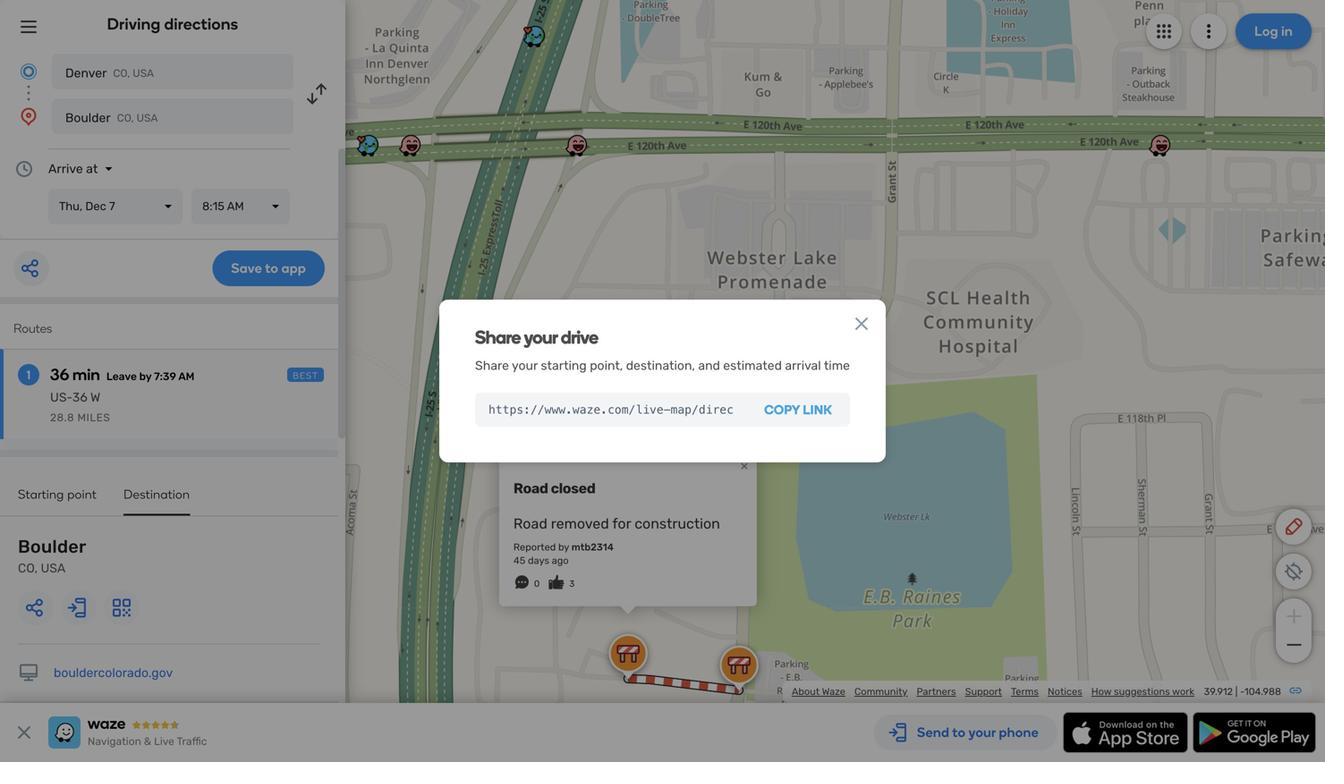 Task type: vqa. For each thing, say whether or not it's contained in the screenshot.
274
no



Task type: locate. For each thing, give the bounding box(es) containing it.
1 vertical spatial am
[[178, 370, 194, 383]]

1 share from the top
[[475, 327, 521, 348]]

1 vertical spatial co,
[[117, 112, 134, 124]]

about waze link
[[792, 686, 846, 698]]

share down share your drive
[[475, 358, 509, 373]]

link image
[[1288, 684, 1303, 698]]

days
[[528, 555, 549, 567]]

am inside list box
[[227, 200, 244, 213]]

2 share from the top
[[475, 358, 509, 373]]

road left closed
[[514, 480, 548, 497]]

by
[[139, 370, 152, 383], [558, 541, 569, 553]]

road up "reported"
[[514, 515, 547, 532]]

1 horizontal spatial x image
[[851, 313, 872, 335]]

copy link
[[764, 402, 832, 417]]

arrive
[[48, 162, 83, 176]]

about waze community partners support terms notices how suggestions work
[[792, 686, 1194, 698]]

co, down starting point "button" on the left bottom of the page
[[18, 561, 38, 576]]

share left drive
[[475, 327, 521, 348]]

road removed for construction reported by mtb2314 45 days ago
[[514, 515, 720, 567]]

co, right denver at the left of page
[[113, 67, 130, 80]]

starting
[[541, 358, 587, 373]]

1 vertical spatial boulder
[[18, 536, 86, 557]]

estimated
[[723, 358, 782, 373]]

copy link button
[[746, 393, 850, 427]]

share
[[475, 327, 521, 348], [475, 358, 509, 373]]

co, inside denver co, usa
[[113, 67, 130, 80]]

us-36 w 28.8 miles
[[50, 390, 110, 424]]

1 vertical spatial 36
[[72, 390, 87, 405]]

road closed
[[514, 480, 595, 497]]

starting
[[18, 487, 64, 502]]

0 vertical spatial your
[[524, 327, 557, 348]]

0 vertical spatial share
[[475, 327, 521, 348]]

support link
[[965, 686, 1002, 698]]

your down share your drive
[[512, 358, 538, 373]]

co,
[[113, 67, 130, 80], [117, 112, 134, 124], [18, 561, 38, 576]]

am inside 36 min leave by 7:39 am
[[178, 370, 194, 383]]

boulder
[[65, 111, 111, 125], [18, 536, 86, 557]]

1 vertical spatial share
[[475, 358, 509, 373]]

ago
[[552, 555, 569, 567]]

0 horizontal spatial x image
[[13, 722, 35, 744]]

boulder down denver at the left of page
[[65, 111, 111, 125]]

8:15 am list box
[[191, 189, 290, 225]]

0 vertical spatial boulder co, usa
[[65, 111, 158, 125]]

co, down denver co, usa
[[117, 112, 134, 124]]

dec
[[85, 200, 106, 213]]

community
[[854, 686, 908, 698]]

104.988
[[1244, 686, 1281, 698]]

by up 'ago'
[[558, 541, 569, 553]]

39.912 | -104.988
[[1204, 686, 1281, 698]]

None field
[[475, 393, 746, 427]]

1 vertical spatial road
[[514, 515, 547, 532]]

notices
[[1048, 686, 1082, 698]]

denver co, usa
[[65, 66, 154, 81]]

current location image
[[18, 61, 39, 82]]

0 vertical spatial road
[[514, 480, 548, 497]]

usa down starting point "button" on the left bottom of the page
[[41, 561, 66, 576]]

-
[[1240, 686, 1244, 698]]

7:39
[[154, 370, 176, 383]]

1 horizontal spatial by
[[558, 541, 569, 553]]

boulder co, usa
[[65, 111, 158, 125], [18, 536, 86, 576]]

1 vertical spatial boulder co, usa
[[18, 536, 86, 576]]

your up the starting
[[524, 327, 557, 348]]

usa down driving
[[133, 67, 154, 80]]

boulder co, usa down denver co, usa
[[65, 111, 158, 125]]

1
[[27, 367, 31, 383]]

driving directions
[[107, 14, 238, 34]]

0 vertical spatial am
[[227, 200, 244, 213]]

partners
[[917, 686, 956, 698]]

leave
[[106, 370, 137, 383]]

boulder co, usa down starting point "button" on the left bottom of the page
[[18, 536, 86, 576]]

36 left w
[[72, 390, 87, 405]]

road
[[514, 480, 548, 497], [514, 515, 547, 532]]

1 road from the top
[[514, 480, 548, 497]]

by inside "road removed for construction reported by mtb2314 45 days ago"
[[558, 541, 569, 553]]

removed
[[551, 515, 609, 532]]

clock image
[[13, 158, 35, 180]]

1 vertical spatial by
[[558, 541, 569, 553]]

point,
[[590, 358, 623, 373]]

36 min leave by 7:39 am
[[50, 365, 194, 384]]

link
[[803, 402, 832, 417]]

1 vertical spatial your
[[512, 358, 538, 373]]

0 horizontal spatial by
[[139, 370, 152, 383]]

boulder down starting point "button" on the left bottom of the page
[[18, 536, 86, 557]]

1 horizontal spatial am
[[227, 200, 244, 213]]

28.8
[[50, 412, 74, 424]]

how
[[1091, 686, 1112, 698]]

by left 7:39
[[139, 370, 152, 383]]

0 vertical spatial boulder
[[65, 111, 111, 125]]

your for drive
[[524, 327, 557, 348]]

x image
[[851, 313, 872, 335], [13, 722, 35, 744]]

0 vertical spatial usa
[[133, 67, 154, 80]]

2 vertical spatial co,
[[18, 561, 38, 576]]

am
[[227, 200, 244, 213], [178, 370, 194, 383]]

0 vertical spatial co,
[[113, 67, 130, 80]]

36 up the us-
[[50, 365, 69, 384]]

2 road from the top
[[514, 515, 547, 532]]

community link
[[854, 686, 908, 698]]

thu, dec 7 list box
[[48, 189, 183, 225]]

45
[[514, 555, 525, 567]]

0 horizontal spatial am
[[178, 370, 194, 383]]

0 vertical spatial 36
[[50, 365, 69, 384]]

0 vertical spatial by
[[139, 370, 152, 383]]

36 inside us-36 w 28.8 miles
[[72, 390, 87, 405]]

3
[[569, 578, 575, 589]]

for
[[612, 515, 631, 532]]

copy
[[764, 402, 800, 417]]

road inside "road removed for construction reported by mtb2314 45 days ago"
[[514, 515, 547, 532]]

am right the 8:15
[[227, 200, 244, 213]]

share your starting point, destination, and estimated arrival time
[[475, 358, 850, 373]]

your
[[524, 327, 557, 348], [512, 358, 538, 373]]

bouldercolorado.gov
[[54, 666, 173, 680]]

your for starting
[[512, 358, 538, 373]]

construction
[[635, 515, 720, 532]]

computer image
[[18, 663, 39, 684]]

0 vertical spatial x image
[[851, 313, 872, 335]]

36
[[50, 365, 69, 384], [72, 390, 87, 405]]

usa down denver co, usa
[[137, 112, 158, 124]]

1 horizontal spatial 36
[[72, 390, 87, 405]]

am right 7:39
[[178, 370, 194, 383]]

usa
[[133, 67, 154, 80], [137, 112, 158, 124], [41, 561, 66, 576]]



Task type: describe. For each thing, give the bounding box(es) containing it.
pencil image
[[1283, 516, 1305, 538]]

suggestions
[[1114, 686, 1170, 698]]

2 vertical spatial usa
[[41, 561, 66, 576]]

by inside 36 min leave by 7:39 am
[[139, 370, 152, 383]]

thu, dec 7
[[59, 200, 115, 213]]

closed
[[551, 480, 595, 497]]

work
[[1172, 686, 1194, 698]]

0
[[534, 578, 540, 589]]

destination button
[[124, 487, 190, 516]]

miles
[[77, 412, 110, 424]]

share for share your starting point, destination, and estimated arrival time
[[475, 358, 509, 373]]

live
[[154, 735, 174, 748]]

1 vertical spatial x image
[[13, 722, 35, 744]]

destination,
[[626, 358, 695, 373]]

×
[[740, 457, 748, 474]]

7
[[109, 200, 115, 213]]

partners link
[[917, 686, 956, 698]]

39.912
[[1204, 686, 1233, 698]]

min
[[72, 365, 100, 384]]

location image
[[18, 106, 39, 127]]

zoom in image
[[1283, 606, 1305, 627]]

drive
[[561, 327, 598, 348]]

&
[[144, 735, 151, 748]]

zoom out image
[[1283, 634, 1305, 656]]

0 horizontal spatial 36
[[50, 365, 69, 384]]

|
[[1235, 686, 1238, 698]]

support
[[965, 686, 1002, 698]]

× link
[[736, 457, 752, 474]]

about
[[792, 686, 820, 698]]

driving
[[107, 14, 161, 34]]

us-
[[50, 390, 72, 405]]

at
[[86, 162, 98, 176]]

denver
[[65, 66, 107, 81]]

road for road closed
[[514, 480, 548, 497]]

bouldercolorado.gov link
[[54, 666, 173, 680]]

terms
[[1011, 686, 1039, 698]]

traffic
[[177, 735, 207, 748]]

starting point
[[18, 487, 97, 502]]

1 vertical spatial usa
[[137, 112, 158, 124]]

8:15
[[202, 200, 224, 213]]

road for road removed for construction reported by mtb2314 45 days ago
[[514, 515, 547, 532]]

and
[[698, 358, 720, 373]]

directions
[[164, 14, 238, 34]]

usa inside denver co, usa
[[133, 67, 154, 80]]

reported
[[514, 541, 556, 553]]

8:15 am
[[202, 200, 244, 213]]

routes
[[13, 321, 52, 336]]

best
[[293, 370, 319, 381]]

navigation
[[88, 735, 141, 748]]

terms link
[[1011, 686, 1039, 698]]

arrive at
[[48, 162, 98, 176]]

share your drive
[[475, 327, 598, 348]]

w
[[90, 390, 100, 405]]

point
[[67, 487, 97, 502]]

arrival
[[785, 358, 821, 373]]

starting point button
[[18, 487, 97, 514]]

share for share your drive
[[475, 327, 521, 348]]

destination
[[124, 487, 190, 502]]

how suggestions work link
[[1091, 686, 1194, 698]]

navigation & live traffic
[[88, 735, 207, 748]]

thu,
[[59, 200, 83, 213]]

mtb2314
[[572, 541, 614, 553]]

notices link
[[1048, 686, 1082, 698]]

time
[[824, 358, 850, 373]]

waze
[[822, 686, 846, 698]]



